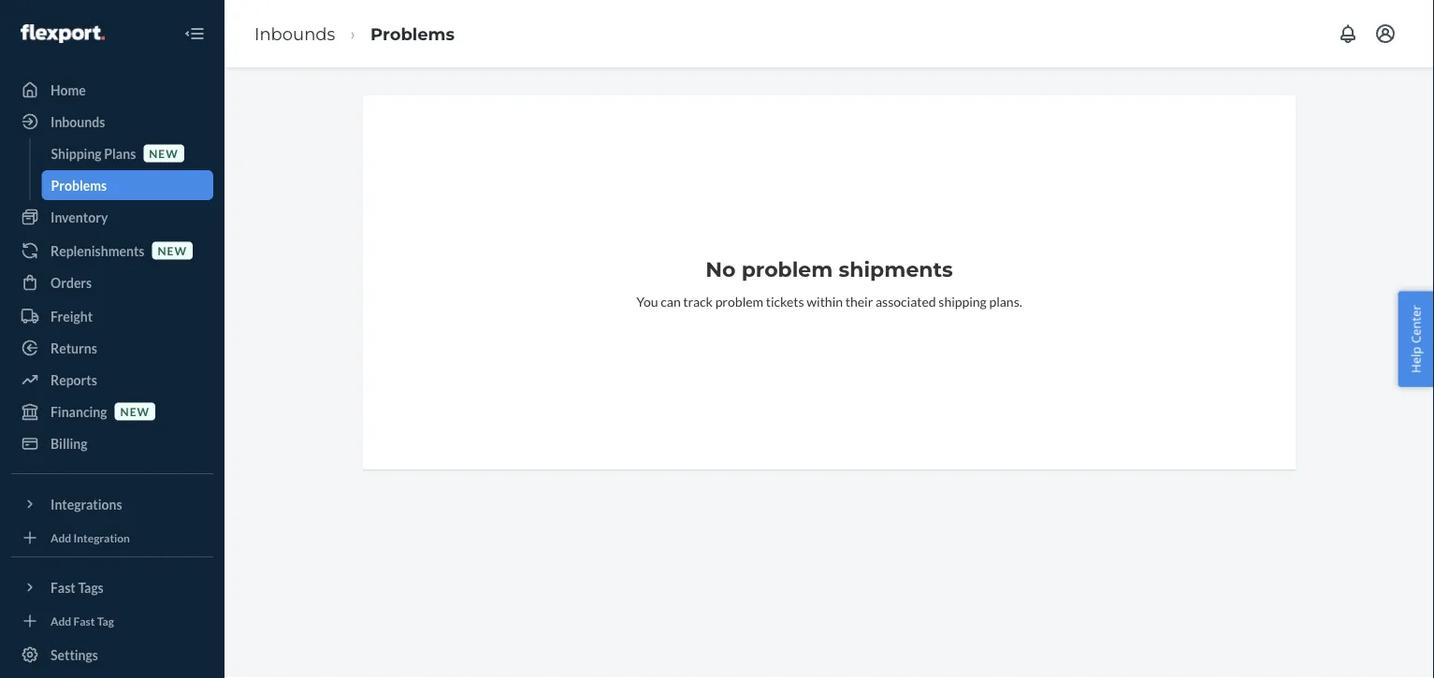 Task type: locate. For each thing, give the bounding box(es) containing it.
you can track problem tickets within their associated shipping plans.
[[637, 293, 1023, 309]]

1 horizontal spatial inbounds
[[255, 23, 335, 44]]

add integration link
[[11, 527, 213, 549]]

0 vertical spatial problem
[[742, 257, 833, 282]]

problem up 'tickets'
[[742, 257, 833, 282]]

inbounds inside breadcrumbs navigation
[[255, 23, 335, 44]]

0 vertical spatial fast
[[51, 580, 76, 596]]

problems link
[[371, 23, 455, 44], [42, 170, 213, 200]]

add
[[51, 531, 71, 545], [51, 614, 71, 628]]

0 vertical spatial inbounds link
[[255, 23, 335, 44]]

fast left tags
[[51, 580, 76, 596]]

1 vertical spatial problems link
[[42, 170, 213, 200]]

help center button
[[1399, 291, 1435, 387]]

add left "integration"
[[51, 531, 71, 545]]

integrations
[[51, 496, 122, 512]]

fast left "tag"
[[73, 614, 95, 628]]

problem
[[742, 257, 833, 282], [716, 293, 764, 309]]

add for add fast tag
[[51, 614, 71, 628]]

inbounds link
[[255, 23, 335, 44], [11, 107, 213, 137]]

can
[[661, 293, 681, 309]]

0 vertical spatial problems link
[[371, 23, 455, 44]]

add fast tag link
[[11, 610, 213, 633]]

new up 'orders' link
[[158, 244, 187, 257]]

0 vertical spatial new
[[149, 146, 179, 160]]

0 vertical spatial inbounds
[[255, 23, 335, 44]]

returns link
[[11, 333, 213, 363]]

2 add from the top
[[51, 614, 71, 628]]

1 horizontal spatial inbounds link
[[255, 23, 335, 44]]

0 horizontal spatial inbounds
[[51, 114, 105, 130]]

1 vertical spatial new
[[158, 244, 187, 257]]

track
[[684, 293, 713, 309]]

2 vertical spatial new
[[120, 405, 150, 418]]

1 vertical spatial inbounds
[[51, 114, 105, 130]]

settings link
[[11, 640, 213, 670]]

1 horizontal spatial problems link
[[371, 23, 455, 44]]

freight link
[[11, 301, 213, 331]]

add for add integration
[[51, 531, 71, 545]]

new right plans
[[149, 146, 179, 160]]

new for shipping plans
[[149, 146, 179, 160]]

fast
[[51, 580, 76, 596], [73, 614, 95, 628]]

problems
[[371, 23, 455, 44], [51, 177, 107, 193]]

fast inside dropdown button
[[51, 580, 76, 596]]

new
[[149, 146, 179, 160], [158, 244, 187, 257], [120, 405, 150, 418]]

problem down no
[[716, 293, 764, 309]]

replenishments
[[51, 243, 145, 259]]

shipping plans
[[51, 146, 136, 161]]

shipping
[[939, 293, 987, 309]]

inventory
[[51, 209, 108, 225]]

help center
[[1408, 305, 1425, 373]]

tags
[[78, 580, 104, 596]]

1 horizontal spatial problems
[[371, 23, 455, 44]]

inbounds
[[255, 23, 335, 44], [51, 114, 105, 130]]

add up settings at the left bottom of the page
[[51, 614, 71, 628]]

help
[[1408, 347, 1425, 373]]

freight
[[51, 308, 93, 324]]

0 vertical spatial add
[[51, 531, 71, 545]]

returns
[[51, 340, 97, 356]]

open account menu image
[[1375, 22, 1397, 45]]

0 vertical spatial problems
[[371, 23, 455, 44]]

1 vertical spatial problems
[[51, 177, 107, 193]]

reports link
[[11, 365, 213, 395]]

close navigation image
[[183, 22, 206, 45]]

1 vertical spatial add
[[51, 614, 71, 628]]

new down reports link
[[120, 405, 150, 418]]

no
[[706, 257, 736, 282]]

1 vertical spatial inbounds link
[[11, 107, 213, 137]]

no problem shipments
[[706, 257, 953, 282]]

financing
[[51, 404, 107, 420]]

1 add from the top
[[51, 531, 71, 545]]



Task type: describe. For each thing, give the bounding box(es) containing it.
settings
[[51, 647, 98, 663]]

you
[[637, 293, 658, 309]]

integrations button
[[11, 489, 213, 519]]

new for replenishments
[[158, 244, 187, 257]]

add fast tag
[[51, 614, 114, 628]]

flexport logo image
[[21, 24, 105, 43]]

billing
[[51, 436, 88, 452]]

orders link
[[11, 268, 213, 298]]

inbounds link inside breadcrumbs navigation
[[255, 23, 335, 44]]

within
[[807, 293, 843, 309]]

fast tags
[[51, 580, 104, 596]]

0 horizontal spatial inbounds link
[[11, 107, 213, 137]]

center
[[1408, 305, 1425, 344]]

0 horizontal spatial problems link
[[42, 170, 213, 200]]

orders
[[51, 275, 92, 291]]

reports
[[51, 372, 97, 388]]

breadcrumbs navigation
[[240, 6, 470, 61]]

1 vertical spatial fast
[[73, 614, 95, 628]]

0 horizontal spatial problems
[[51, 177, 107, 193]]

fast tags button
[[11, 573, 213, 603]]

home link
[[11, 75, 213, 105]]

associated
[[876, 293, 936, 309]]

inventory link
[[11, 202, 213, 232]]

integration
[[73, 531, 130, 545]]

plans.
[[990, 293, 1023, 309]]

add integration
[[51, 531, 130, 545]]

tickets
[[766, 293, 805, 309]]

billing link
[[11, 429, 213, 459]]

their
[[846, 293, 873, 309]]

shipments
[[839, 257, 953, 282]]

home
[[51, 82, 86, 98]]

tag
[[97, 614, 114, 628]]

1 vertical spatial problem
[[716, 293, 764, 309]]

plans
[[104, 146, 136, 161]]

new for financing
[[120, 405, 150, 418]]

problems inside breadcrumbs navigation
[[371, 23, 455, 44]]

open notifications image
[[1337, 22, 1360, 45]]

shipping
[[51, 146, 102, 161]]



Task type: vqa. For each thing, say whether or not it's contained in the screenshot.
customs
no



